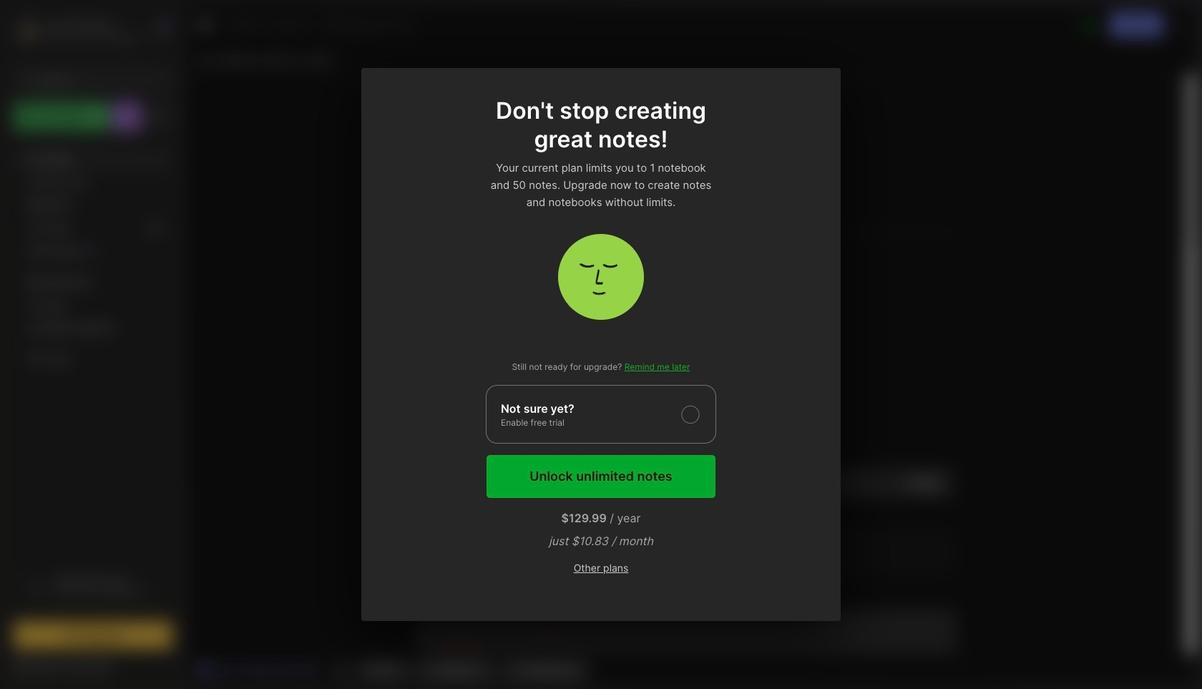 Task type: vqa. For each thing, say whether or not it's contained in the screenshot.
Add at the left of the page
no



Task type: locate. For each thing, give the bounding box(es) containing it.
None checkbox
[[486, 385, 717, 444]]

tree inside main element
[[5, 140, 181, 553]]

add tag image
[[333, 662, 350, 679]]

note window element
[[186, 4, 1199, 685]]

tree
[[5, 140, 181, 553]]

expand note image
[[197, 16, 214, 34]]

dialog
[[362, 68, 841, 622]]

expand tags image
[[19, 301, 27, 310]]

Note Editor text field
[[187, 74, 1198, 655]]

None search field
[[39, 71, 160, 88]]



Task type: describe. For each thing, give the bounding box(es) containing it.
expand notebooks image
[[19, 279, 27, 287]]

main element
[[0, 0, 186, 690]]

Search text field
[[39, 73, 160, 87]]

happy face illustration image
[[559, 234, 644, 320]]

none search field inside main element
[[39, 71, 160, 88]]



